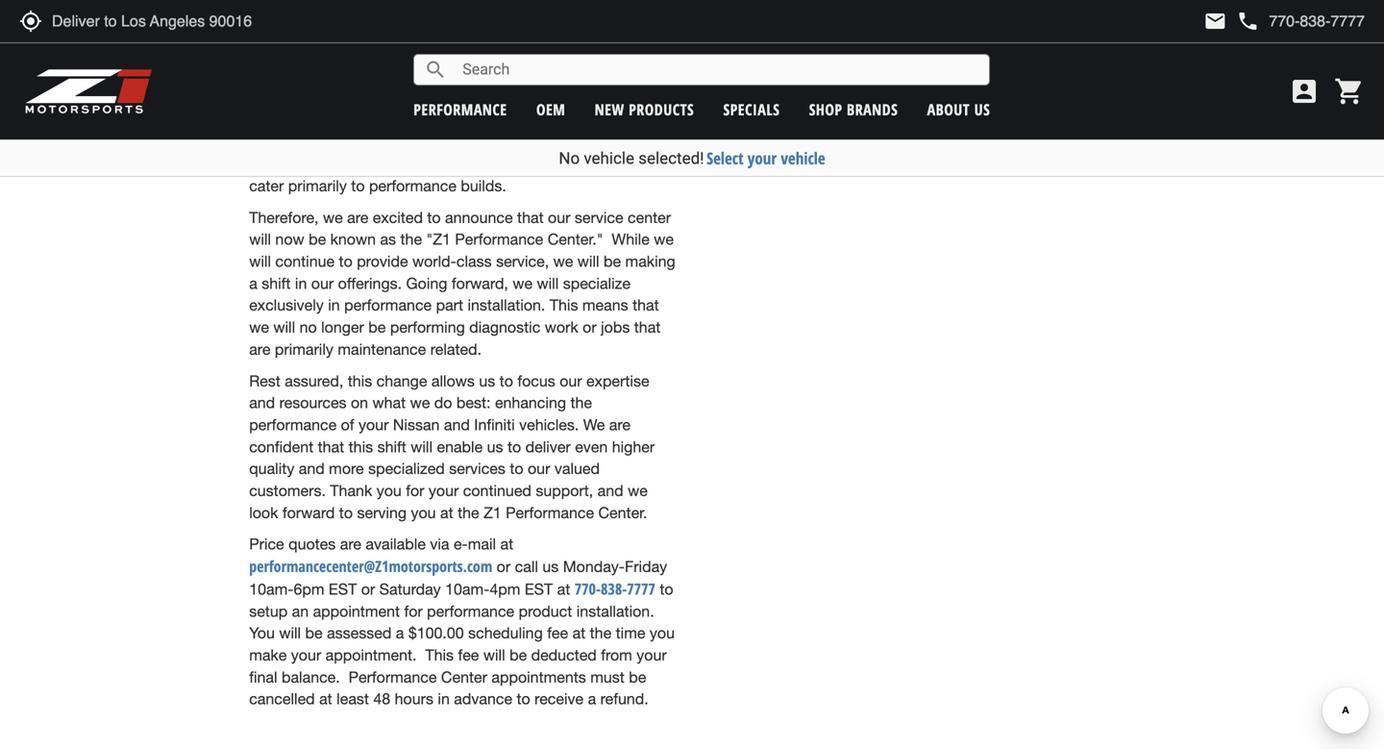 Task type: locate. For each thing, give the bounding box(es) containing it.
least
[[337, 690, 369, 708]]

and up the center.
[[598, 482, 624, 500]]

best:
[[457, 394, 491, 412]]

0 horizontal spatial this
[[425, 646, 454, 664]]

0 vertical spatial performance
[[455, 230, 544, 248]]

will down nissan
[[411, 438, 433, 456]]

cancelled
[[249, 690, 315, 708]]

0 vertical spatial on
[[640, 45, 657, 63]]

2 vertical spatial you
[[650, 624, 675, 642]]

quotes
[[289, 535, 336, 553]]

fee up deducted
[[547, 624, 568, 642]]

been
[[426, 67, 460, 85], [358, 133, 392, 151]]

installation.
[[468, 296, 546, 314], [577, 602, 655, 620]]

installation. inside therefore, we are excited to announce that our service center will now be known as the "z1 performance center."  while we will continue to provide world-class service, we will be making a shift in our offerings. going forward, we will specialize exclusively in performance part installation. this means that we will no longer be performing diagnostic work or jobs that are primarily maintenance related.
[[468, 296, 546, 314]]

primarily down no
[[275, 340, 334, 358]]

1 horizontal spatial fee
[[547, 624, 568, 642]]

resources down assured,
[[279, 394, 347, 412]]

0 vertical spatial service
[[386, 155, 434, 173]]

brands
[[847, 99, 898, 120]]

your right make
[[291, 646, 321, 664]]

focus
[[499, 1, 537, 19], [518, 372, 556, 390]]

0 vertical spatial you
[[377, 482, 402, 500]]

specialize
[[563, 274, 631, 292]]

more up thank
[[329, 460, 364, 478]]

0 vertical spatial center
[[439, 155, 482, 173]]

1 vertical spatial z1
[[484, 504, 502, 522]]

at left '770-'
[[557, 580, 571, 598]]

performance inside unlike others who have shifted their focus solely to online sales, we at z1 have made significant investments in expanding our shop, hiring more technicians, and taking on more work. we have also been rapidly growing our product development team, resulting in the creation of over 120 unique products each year. as a result, our technical resources have been increasingly devoted to product expansion, and our service center has naturally evolved to cater primarily to performance builds.
[[369, 177, 457, 195]]

now
[[275, 230, 305, 248]]

0 vertical spatial installation.
[[468, 296, 546, 314]]

1 vertical spatial service
[[575, 209, 624, 226]]

quality
[[249, 460, 295, 478]]

0 vertical spatial of
[[822, 40, 833, 58]]

each
[[366, 111, 399, 129]]

performance
[[414, 99, 507, 120], [369, 177, 457, 195], [344, 296, 432, 314], [249, 416, 337, 434], [427, 602, 515, 620]]

make
[[249, 646, 287, 664]]

shop
[[809, 99, 843, 120]]

states
[[787, 40, 819, 58]]

we inside unlike others who have shifted their focus solely to online sales, we at z1 have made significant investments in expanding our shop, hiring more technicians, and taking on more work. we have also been rapidly growing our product development team, resulting in the creation of over 120 unique products each year. as a result, our technical resources have been increasingly devoted to product expansion, and our service center has naturally evolved to cater primarily to performance builds.
[[293, 23, 313, 41]]

significant
[[437, 23, 507, 41]]

performance inside rest assured, this change allows us to focus our expertise and resources on what we do best: enhancing the performance of your nissan and infiniti vehicles. we are confident that this shift will enable us to deliver even higher quality and more specialized services to our valued customers. thank you for your continued support, and we look forward to serving you at the z1 performance center.
[[249, 416, 337, 434]]

1 horizontal spatial shift
[[378, 438, 407, 456]]

you up the serving
[[377, 482, 402, 500]]

or up 4pm
[[497, 558, 511, 576]]

2 vertical spatial more
[[329, 460, 364, 478]]

made
[[394, 23, 433, 41]]

forward
[[283, 504, 335, 522]]

development
[[249, 89, 339, 107]]

center down increasingly
[[439, 155, 482, 173]]

this up work
[[550, 296, 578, 314]]

1 vertical spatial fee
[[458, 646, 479, 664]]

performance down or call us monday-friday 10am-6pm est or saturday 10am-4pm est at
[[427, 602, 515, 620]]

year.
[[403, 111, 435, 129]]

will down scheduling
[[484, 646, 506, 664]]

1 horizontal spatial we
[[584, 416, 605, 434]]

a inside therefore, we are excited to announce that our service center will now be known as the "z1 performance center."  while we will continue to provide world-class service, we will be making a shift in our offerings. going forward, we will specialize exclusively in performance part installation. this means that we will no longer be performing diagnostic work or jobs that are primarily maintenance related.
[[249, 274, 258, 292]]

us
[[975, 99, 991, 120]]

0 horizontal spatial products
[[300, 111, 361, 129]]

performancecenter@z1motorsports.com link
[[739, 91, 970, 114]]

1 horizontal spatial mail
[[1204, 10, 1228, 33]]

you right time
[[650, 624, 675, 642]]

performance inside therefore, we are excited to announce that our service center will now be known as the "z1 performance center."  while we will continue to provide world-class service, we will be making a shift in our offerings. going forward, we will specialize exclusively in performance part installation. this means that we will no longer be performing diagnostic work or jobs that are primarily maintenance related.
[[344, 296, 432, 314]]

1 est from the left
[[329, 580, 357, 598]]

sales,
[[249, 23, 289, 41]]

vehicle down shop in the top right of the page
[[781, 147, 826, 169]]

you inside "to setup an appointment for performance product installation. you will be assessed a $100.00 scheduling fee at the time you make your appointment.  this fee will be deducted from your final balance.  performance center appointments must be cancelled at least 48 hours in advance to receive a refund."
[[650, 624, 675, 642]]

a
[[462, 111, 470, 129], [249, 274, 258, 292], [396, 624, 404, 642], [588, 690, 596, 708]]

installation. up diagnostic
[[468, 296, 546, 314]]

specials
[[724, 99, 780, 120]]

we
[[293, 23, 313, 41], [323, 209, 343, 226], [654, 230, 674, 248], [554, 252, 574, 270], [513, 274, 533, 292], [249, 318, 269, 336], [410, 394, 430, 412], [628, 482, 648, 500]]

more down significant
[[437, 45, 472, 63]]

performance inside "to setup an appointment for performance product installation. you will be assessed a $100.00 scheduling fee at the time you make your appointment.  this fee will be deducted from your final balance.  performance center appointments must be cancelled at least 48 hours in advance to receive a refund."
[[349, 668, 437, 686]]

in up longer
[[328, 296, 340, 314]]

our
[[326, 45, 348, 63], [574, 67, 597, 85], [520, 111, 543, 129], [359, 155, 381, 173], [548, 209, 571, 226], [311, 274, 334, 292], [560, 372, 582, 390], [528, 460, 551, 478]]

focus right their
[[499, 1, 537, 19]]

1 vertical spatial this
[[349, 438, 373, 456]]

0 vertical spatial this
[[550, 296, 578, 314]]

our left shop,
[[326, 45, 348, 63]]

we up the center.
[[628, 482, 648, 500]]

1 horizontal spatial vehicle
[[781, 147, 826, 169]]

of inside unlike others who have shifted their focus solely to online sales, we at z1 have made significant investments in expanding our shop, hiring more technicians, and taking on more work. we have also been rapidly growing our product development team, resulting in the creation of over 120 unique products each year. as a result, our technical resources have been increasingly devoted to product expansion, and our service center has naturally evolved to cater primarily to performance builds.
[[551, 89, 564, 107]]

been down each
[[358, 133, 392, 151]]

primarily down expansion,
[[288, 177, 347, 195]]

0 vertical spatial for
[[406, 482, 425, 500]]

maintenance
[[338, 340, 426, 358]]

this inside "to setup an appointment for performance product installation. you will be assessed a $100.00 scheduling fee at the time you make your appointment.  this fee will be deducted from your final balance.  performance center appointments must be cancelled at least 48 hours in advance to receive a refund."
[[425, 646, 454, 664]]

products right 120
[[629, 99, 695, 120]]

be down an
[[305, 624, 323, 642]]

1 vertical spatial for
[[404, 602, 423, 620]]

center inside unlike others who have shifted their focus solely to online sales, we at z1 have made significant investments in expanding our shop, hiring more technicians, and taking on more work. we have also been rapidly growing our product development team, resulting in the creation of over 120 unique products each year. as a result, our technical resources have been increasingly devoted to product expansion, and our service center has naturally evolved to cater primarily to performance builds.
[[439, 155, 482, 173]]

nissan
[[393, 416, 440, 434]]

to setup an appointment for performance product installation. you will be assessed a $100.00 scheduling fee at the time you make your appointment.  this fee will be deducted from your final balance.  performance center appointments must be cancelled at least 48 hours in advance to receive a refund.
[[249, 580, 675, 708]]

have down shop,
[[357, 67, 389, 85]]

of left over
[[551, 89, 564, 107]]

1 horizontal spatial est
[[525, 580, 553, 598]]

1 horizontal spatial service
[[575, 209, 624, 226]]

will down an
[[279, 624, 301, 642]]

1 horizontal spatial you
[[411, 504, 436, 522]]

this
[[348, 372, 372, 390], [349, 438, 373, 456]]

creation
[[491, 89, 546, 107]]

means
[[583, 296, 629, 314]]

unlike
[[249, 1, 292, 19]]

1 vertical spatial resources
[[279, 394, 347, 412]]

increasingly
[[396, 133, 478, 151]]

deliver
[[526, 438, 571, 456]]

related.
[[431, 340, 482, 358]]

for inside "to setup an appointment for performance product installation. you will be assessed a $100.00 scheduling fee at the time you make your appointment.  this fee will be deducted from your final balance.  performance center appointments must be cancelled at least 48 hours in advance to receive a refund."
[[404, 602, 423, 620]]

of down assured,
[[341, 416, 354, 434]]

1 vertical spatial us
[[487, 438, 503, 456]]

at inside unlike others who have shifted their focus solely to online sales, we at z1 have made significant investments in expanding our shop, hiring more technicians, and taking on more work. we have also been rapidly growing our product development team, resulting in the creation of over 120 unique products each year. as a result, our technical resources have been increasingly devoted to product expansion, and our service center has naturally evolved to cater primarily to performance builds.
[[317, 23, 330, 41]]

0 horizontal spatial vehicle
[[584, 149, 635, 168]]

1 horizontal spatial center
[[628, 209, 671, 226]]

in down the continue
[[295, 274, 307, 292]]

be up the continue
[[309, 230, 326, 248]]

10am-
[[249, 580, 294, 598], [445, 580, 490, 598]]

center inside therefore, we are excited to announce that our service center will now be known as the "z1 performance center."  while we will continue to provide world-class service, we will be making a shift in our offerings. going forward, we will specialize exclusively in performance part installation. this means that we will no longer be performing diagnostic work or jobs that are primarily maintenance related.
[[628, 209, 671, 226]]

to right 7777
[[660, 580, 674, 598]]

2 horizontal spatial or
[[583, 318, 597, 336]]

vehicle inside no vehicle selected! select your vehicle
[[584, 149, 635, 168]]

1 vertical spatial this
[[425, 646, 454, 664]]

are inside rest assured, this change allows us to focus our expertise and resources on what we do best: enhancing the performance of your nissan and infiniti vehicles. we are confident that this shift will enable us to deliver even higher quality and more specialized services to our valued customers. thank you for your continued support, and we look forward to serving you at the z1 performance center.
[[609, 416, 631, 434]]

have down team,
[[321, 133, 354, 151]]

0 vertical spatial shift
[[262, 274, 291, 292]]

carrollton,
[[749, 21, 805, 39]]

products
[[629, 99, 695, 120], [300, 111, 361, 129]]

0 horizontal spatial of
[[341, 416, 354, 434]]

technicians,
[[477, 45, 559, 63]]

new
[[595, 99, 625, 120]]

mail inside price quotes are available via e-mail at performancecenter@z1motorsports.com
[[468, 535, 496, 553]]

your down what
[[359, 416, 389, 434]]

0 vertical spatial or
[[583, 318, 597, 336]]

time
[[616, 624, 646, 642]]

are up performancecenter@z1motorsports.com
[[340, 535, 362, 553]]

0 horizontal spatial been
[[358, 133, 392, 151]]

1 vertical spatial shift
[[378, 438, 407, 456]]

or left "jobs"
[[583, 318, 597, 336]]

setup
[[249, 602, 288, 620]]

1 vertical spatial on
[[351, 394, 368, 412]]

1 horizontal spatial 10am-
[[445, 580, 490, 598]]

the up vehicles.
[[571, 394, 592, 412]]

on right taking
[[640, 45, 657, 63]]

focus inside unlike others who have shifted their focus solely to online sales, we at z1 have made significant investments in expanding our shop, hiring more technicians, and taking on more work. we have also been rapidly growing our product development team, resulting in the creation of over 120 unique products each year. as a result, our technical resources have been increasingly devoted to product expansion, and our service center has naturally evolved to cater primarily to performance builds.
[[499, 1, 537, 19]]

0 vertical spatial resources
[[249, 133, 317, 151]]

1 vertical spatial of
[[551, 89, 564, 107]]

2 vertical spatial product
[[519, 602, 573, 620]]

hours
[[395, 690, 434, 708]]

1 vertical spatial product
[[560, 133, 614, 151]]

1 horizontal spatial been
[[426, 67, 460, 85]]

1 vertical spatial or
[[497, 558, 511, 576]]

on left what
[[351, 394, 368, 412]]

on
[[640, 45, 657, 63], [351, 394, 368, 412]]

to up known
[[351, 177, 365, 195]]

0 horizontal spatial shift
[[262, 274, 291, 292]]

2 horizontal spatial you
[[650, 624, 675, 642]]

the inside therefore, we are excited to announce that our service center will now be known as the "z1 performance center."  while we will continue to provide world-class service, we will be making a shift in our offerings. going forward, we will specialize exclusively in performance part installation. this means that we will no longer be performing diagnostic work or jobs that are primarily maintenance related.
[[401, 230, 422, 248]]

est down the call
[[525, 580, 553, 598]]

focus inside rest assured, this change allows us to focus our expertise and resources on what we do best: enhancing the performance of your nissan and infiniti vehicles. we are confident that this shift will enable us to deliver even higher quality and more specialized services to our valued customers. thank you for your continued support, and we look forward to serving you at the z1 performance center.
[[518, 372, 556, 390]]

products down team,
[[300, 111, 361, 129]]

a right as
[[462, 111, 470, 129]]

0 vertical spatial focus
[[499, 1, 537, 19]]

infiniti
[[474, 416, 515, 434]]

0 vertical spatial more
[[437, 45, 472, 63]]

1 vertical spatial you
[[411, 504, 436, 522]]

class
[[457, 252, 492, 270]]

0 horizontal spatial est
[[329, 580, 357, 598]]

my_location
[[19, 10, 42, 33]]

2 vertical spatial or
[[361, 580, 375, 598]]

z1 down who
[[335, 23, 353, 41]]

specials link
[[724, 99, 780, 120]]

1 vertical spatial performance
[[506, 504, 594, 522]]

valued
[[555, 460, 600, 478]]

our down each
[[359, 155, 381, 173]]

2 vertical spatial performance
[[349, 668, 437, 686]]

0 horizontal spatial on
[[351, 394, 368, 412]]

0 horizontal spatial or
[[361, 580, 375, 598]]

1 vertical spatial primarily
[[275, 340, 334, 358]]

1 horizontal spatial z1
[[484, 504, 502, 522]]

installation. down 770-838-7777 link
[[577, 602, 655, 620]]

shifted
[[414, 1, 461, 19]]

1 horizontal spatial of
[[551, 89, 564, 107]]

work.
[[289, 67, 327, 85]]

devoted
[[482, 133, 538, 151]]

shift up exclusively on the left top of page
[[262, 274, 291, 292]]

at up deducted
[[573, 624, 586, 642]]

0 horizontal spatial installation.
[[468, 296, 546, 314]]

even
[[575, 438, 608, 456]]

at up 4pm
[[501, 535, 514, 553]]

product down technical
[[560, 133, 614, 151]]

result,
[[474, 111, 516, 129]]

1 horizontal spatial on
[[640, 45, 657, 63]]

service down increasingly
[[386, 155, 434, 173]]

performance up increasingly
[[414, 99, 507, 120]]

rest
[[249, 372, 281, 390]]

performance down offerings.
[[344, 296, 432, 314]]

mail left phone
[[1204, 10, 1228, 33]]

2 vertical spatial us
[[543, 558, 559, 576]]

that
[[517, 209, 544, 226], [633, 296, 659, 314], [635, 318, 661, 336], [318, 438, 344, 456]]

expanding
[[249, 45, 321, 63]]

1 vertical spatial focus
[[518, 372, 556, 390]]

we down the service,
[[513, 274, 533, 292]]

of down ga
[[822, 40, 833, 58]]

1 horizontal spatial installation.
[[577, 602, 655, 620]]

this down maintenance
[[348, 372, 372, 390]]

we up team,
[[331, 67, 352, 85]]

for down saturday
[[404, 602, 423, 620]]

more down "expanding"
[[249, 67, 284, 85]]

expertise
[[587, 372, 650, 390]]

making
[[626, 252, 676, 270]]

1 horizontal spatial more
[[329, 460, 364, 478]]

price
[[249, 535, 284, 553]]

offerings.
[[338, 274, 402, 292]]

performance up excited
[[369, 177, 457, 195]]

are
[[347, 209, 369, 226], [249, 340, 271, 358], [609, 416, 631, 434], [340, 535, 362, 553]]

that inside rest assured, this change allows us to focus our expertise and resources on what we do best: enhancing the performance of your nissan and infiniti vehicles. we are confident that this shift will enable us to deliver even higher quality and more specialized services to our valued customers. thank you for your continued support, and we look forward to serving you at the z1 performance center.
[[318, 438, 344, 456]]

2 10am- from the left
[[445, 580, 490, 598]]

support,
[[536, 482, 594, 500]]

838-
[[601, 578, 627, 599]]

in up taking
[[598, 23, 610, 41]]

fee
[[547, 624, 568, 642], [458, 646, 479, 664]]

at inside price quotes are available via e-mail at performancecenter@z1motorsports.com
[[501, 535, 514, 553]]

this down $100.00 at the bottom left
[[425, 646, 454, 664]]

performancecenter@z1motorsports.com
[[749, 92, 961, 110]]

0 vertical spatial been
[[426, 67, 460, 85]]

our up over
[[574, 67, 597, 85]]

the inside unlike others who have shifted their focus solely to online sales, we at z1 have made significant investments in expanding our shop, hiring more technicians, and taking on more work. we have also been rapidly growing our product development team, resulting in the creation of over 120 unique products each year. as a result, our technical resources have been increasingly devoted to product expansion, and our service center has naturally evolved to cater primarily to performance builds.
[[465, 89, 487, 107]]

at down others
[[317, 23, 330, 41]]

for
[[406, 482, 425, 500], [404, 602, 423, 620]]

0 vertical spatial us
[[479, 372, 496, 390]]

z1 inside unlike others who have shifted their focus solely to online sales, we at z1 have made significant investments in expanding our shop, hiring more technicians, and taking on more work. we have also been rapidly growing our product development team, resulting in the creation of over 120 unique products each year. as a result, our technical resources have been increasingly devoted to product expansion, and our service center has naturally evolved to cater primarily to performance builds.
[[335, 23, 353, 41]]

1 vertical spatial installation.
[[577, 602, 655, 620]]

rest assured, this change allows us to focus our expertise and resources on what we do best: enhancing the performance of your nissan and infiniti vehicles. we are confident that this shift will enable us to deliver even higher quality and more specialized services to our valued customers. thank you for your continued support, and we look forward to serving you at the z1 performance center.
[[249, 372, 655, 522]]

resources inside unlike others who have shifted their focus solely to online sales, we at z1 have made significant investments in expanding our shop, hiring more technicians, and taking on more work. we have also been rapidly growing our product development team, resulting in the creation of over 120 unique products each year. as a result, our technical resources have been increasingly devoted to product expansion, and our service center has naturally evolved to cater primarily to performance builds.
[[249, 133, 317, 151]]

0 horizontal spatial we
[[331, 67, 352, 85]]

world-
[[413, 252, 457, 270]]

performance up 48
[[349, 668, 437, 686]]

excited
[[373, 209, 423, 226]]

for down specialized on the left bottom of page
[[406, 482, 425, 500]]

0 vertical spatial z1
[[335, 23, 353, 41]]

2 horizontal spatial more
[[437, 45, 472, 63]]

an
[[292, 602, 309, 620]]

0 horizontal spatial 10am-
[[249, 580, 294, 598]]

0 horizontal spatial center
[[439, 155, 482, 173]]

2 vertical spatial of
[[341, 416, 354, 434]]

est
[[329, 580, 357, 598], [525, 580, 553, 598]]

the
[[465, 89, 487, 107], [401, 230, 422, 248], [571, 394, 592, 412], [458, 504, 480, 522], [590, 624, 612, 642]]

product up 120
[[601, 67, 655, 85]]

we inside rest assured, this change allows us to focus our expertise and resources on what we do best: enhancing the performance of your nissan and infiniti vehicles. we are confident that this shift will enable us to deliver even higher quality and more specialized services to our valued customers. thank you for your continued support, and we look forward to serving you at the z1 performance center.
[[584, 416, 605, 434]]

0 vertical spatial this
[[348, 372, 372, 390]]

performance down support,
[[506, 504, 594, 522]]

2 horizontal spatial of
[[822, 40, 833, 58]]

est up appointment
[[329, 580, 357, 598]]

1 vertical spatial mail
[[468, 535, 496, 553]]

0 horizontal spatial service
[[386, 155, 434, 173]]

us
[[479, 372, 496, 390], [487, 438, 503, 456], [543, 558, 559, 576]]

0 horizontal spatial mail
[[468, 535, 496, 553]]

we up even
[[584, 416, 605, 434]]

that up thank
[[318, 438, 344, 456]]

1 vertical spatial we
[[584, 416, 605, 434]]

to up naturally
[[542, 133, 556, 151]]

0 horizontal spatial z1
[[335, 23, 353, 41]]

1 vertical spatial more
[[249, 67, 284, 85]]

1 vertical spatial center
[[628, 209, 671, 226]]

0 vertical spatial primarily
[[288, 177, 347, 195]]

1 horizontal spatial this
[[550, 296, 578, 314]]

service
[[386, 155, 434, 173], [575, 209, 624, 226]]

receive
[[535, 690, 584, 708]]

vehicle
[[781, 147, 826, 169], [584, 149, 635, 168]]

mail up or call us monday-friday 10am-6pm est or saturday 10am-4pm est at
[[468, 535, 496, 553]]

0 vertical spatial we
[[331, 67, 352, 85]]

shopping_cart link
[[1330, 76, 1366, 107]]

at up via
[[440, 504, 454, 522]]



Task type: vqa. For each thing, say whether or not it's contained in the screenshot.
the right This
yes



Task type: describe. For each thing, give the bounding box(es) containing it.
change
[[377, 372, 427, 390]]

1 horizontal spatial or
[[497, 558, 511, 576]]

770-
[[575, 578, 601, 599]]

select
[[707, 147, 744, 169]]

and up enable
[[444, 416, 470, 434]]

ga
[[808, 21, 823, 39]]

naturally
[[515, 155, 573, 173]]

service inside unlike others who have shifted their focus solely to online sales, we at z1 have made significant investments in expanding our shop, hiring more technicians, and taking on more work. we have also been rapidly growing our product development team, resulting in the creation of over 120 unique products each year. as a result, our technical resources have been increasingly devoted to product expansion, and our service center has naturally evolved to cater primarily to performance builds.
[[386, 155, 434, 173]]

performancecenter@z1motorsports.com
[[249, 556, 493, 577]]

saturday
[[380, 580, 441, 598]]

to right solely in the left of the page
[[585, 1, 599, 19]]

performing
[[390, 318, 465, 336]]

this inside therefore, we are excited to announce that our service center will now be known as the "z1 performance center."  while we will continue to provide world-class service, we will be making a shift in our offerings. going forward, we will specialize exclusively in performance part installation. this means that we will no longer be performing diagnostic work or jobs that are primarily maintenance related.
[[550, 296, 578, 314]]

be up specialize at the top left of the page
[[604, 252, 621, 270]]

a down must
[[588, 690, 596, 708]]

known
[[330, 230, 376, 248]]

that right means
[[633, 296, 659, 314]]

1 vertical spatial been
[[358, 133, 392, 151]]

at inside rest assured, this change allows us to focus our expertise and resources on what we do best: enhancing the performance of your nissan and infiniti vehicles. we are confident that this shift will enable us to deliver even higher quality and more specialized services to our valued customers. thank you for your continued support, and we look forward to serving you at the z1 performance center.
[[440, 504, 454, 522]]

0 vertical spatial mail
[[1204, 10, 1228, 33]]

rapidly
[[465, 67, 511, 85]]

our down deliver
[[528, 460, 551, 478]]

and down rest on the left
[[249, 394, 275, 412]]

shift inside therefore, we are excited to announce that our service center will now be known as the "z1 performance center."  while we will continue to provide world-class service, we will be making a shift in our offerings. going forward, we will specialize exclusively in performance part installation. this means that we will no longer be performing diagnostic work or jobs that are primarily maintenance related.
[[262, 274, 291, 292]]

have up made
[[377, 1, 410, 19]]

email
[[706, 91, 729, 114]]

also
[[394, 67, 422, 85]]

of inside rest assured, this change allows us to focus our expertise and resources on what we do best: enhancing the performance of your nissan and infiniti vehicles. we are confident that this shift will enable us to deliver even higher quality and more specialized services to our valued customers. thank you for your continued support, and we look forward to serving you at the z1 performance center.
[[341, 416, 354, 434]]

we up known
[[323, 209, 343, 226]]

in up as
[[449, 89, 461, 107]]

available
[[366, 535, 426, 553]]

our down creation
[[520, 111, 543, 129]]

at inside or call us monday-friday 10am-6pm est or saturday 10am-4pm est at
[[557, 580, 571, 598]]

carrollton, ga 30116 united states of america
[[749, 21, 879, 58]]

be down scheduling
[[510, 646, 527, 664]]

on inside rest assured, this change allows us to focus our expertise and resources on what we do best: enhancing the performance of your nissan and infiniti vehicles. we are confident that this shift will enable us to deliver even higher quality and more specialized services to our valued customers. thank you for your continued support, and we look forward to serving you at the z1 performance center.
[[351, 394, 368, 412]]

that up the service,
[[517, 209, 544, 226]]

others
[[296, 1, 340, 19]]

vehicles.
[[519, 416, 579, 434]]

770-838-7777
[[575, 578, 656, 599]]

and down investments on the top left of page
[[563, 45, 589, 63]]

1 10am- from the left
[[249, 580, 294, 598]]

we inside unlike others who have shifted their focus solely to online sales, we at z1 have made significant investments in expanding our shop, hiring more technicians, and taking on more work. we have also been rapidly growing our product development team, resulting in the creation of over 120 unique products each year. as a result, our technical resources have been increasingly devoted to product expansion, and our service center has naturally evolved to cater primarily to performance builds.
[[331, 67, 352, 85]]

on inside unlike others who have shifted their focus solely to online sales, we at z1 have made significant investments in expanding our shop, hiring more technicians, and taking on more work. we have also been rapidly growing our product development team, resulting in the creation of over 120 unique products each year. as a result, our technical resources have been increasingly devoted to product expansion, and our service center has naturally evolved to cater primarily to performance builds.
[[640, 45, 657, 63]]

center
[[441, 668, 488, 686]]

select your vehicle link
[[707, 147, 826, 169]]

$100.00
[[409, 624, 464, 642]]

our up enhancing
[[560, 372, 582, 390]]

unlike others who have shifted their focus solely to online sales, we at z1 have made significant investments in expanding our shop, hiring more technicians, and taking on more work. we have also been rapidly growing our product development team, resulting in the creation of over 120 unique products each year. as a result, our technical resources have been increasingly devoted to product expansion, and our service center has naturally evolved to cater primarily to performance builds.
[[249, 1, 657, 195]]

center.
[[599, 504, 648, 522]]

shift inside rest assured, this change allows us to focus our expertise and resources on what we do best: enhancing the performance of your nissan and infiniti vehicles. we are confident that this shift will enable us to deliver even higher quality and more specialized services to our valued customers. thank you for your continued support, and we look forward to serving you at the z1 performance center.
[[378, 438, 407, 456]]

look
[[249, 504, 278, 522]]

will inside rest assured, this change allows us to focus our expertise and resources on what we do best: enhancing the performance of your nissan and infiniti vehicles. we are confident that this shift will enable us to deliver even higher quality and more specialized services to our valued customers. thank you for your continued support, and we look forward to serving you at the z1 performance center.
[[411, 438, 433, 456]]

performancecenter@z1motorsports.com link
[[249, 556, 493, 577]]

0 vertical spatial product
[[601, 67, 655, 85]]

shop brands
[[809, 99, 898, 120]]

0 horizontal spatial more
[[249, 67, 284, 85]]

our down the continue
[[311, 274, 334, 292]]

your down services
[[429, 482, 459, 500]]

you
[[249, 624, 275, 642]]

oem
[[537, 99, 566, 120]]

confident
[[249, 438, 314, 456]]

via
[[430, 535, 450, 553]]

final
[[249, 668, 277, 686]]

we down exclusively on the left top of page
[[249, 318, 269, 336]]

product inside "to setup an appointment for performance product installation. you will be assessed a $100.00 scheduling fee at the time you make your appointment.  this fee will be deducted from your final balance.  performance center appointments must be cancelled at least 48 hours in advance to receive a refund."
[[519, 602, 573, 620]]

appointment
[[313, 602, 400, 620]]

your down time
[[637, 646, 667, 664]]

a left $100.00 at the bottom left
[[396, 624, 404, 642]]

assessed
[[327, 624, 392, 642]]

smartphone
[[706, 63, 729, 87]]

must
[[591, 668, 625, 686]]

will up specialize at the top left of the page
[[578, 252, 600, 270]]

to up "z1
[[427, 209, 441, 226]]

we up making
[[654, 230, 674, 248]]

primarily inside therefore, we are excited to announce that our service center will now be known as the "z1 performance center."  while we will continue to provide world-class service, we will be making a shift in our offerings. going forward, we will specialize exclusively in performance part installation. this means that we will no longer be performing diagnostic work or jobs that are primarily maintenance related.
[[275, 340, 334, 358]]

7777
[[627, 578, 656, 599]]

that right "jobs"
[[635, 318, 661, 336]]

shop brands link
[[809, 99, 898, 120]]

oem link
[[537, 99, 566, 120]]

investments
[[511, 23, 594, 41]]

as
[[440, 111, 457, 129]]

performance link
[[414, 99, 507, 120]]

performance inside rest assured, this change allows us to focus our expertise and resources on what we do best: enhancing the performance of your nissan and infiniti vehicles. we are confident that this shift will enable us to deliver even higher quality and more specialized services to our valued customers. thank you for your continued support, and we look forward to serving you at the z1 performance center.
[[506, 504, 594, 522]]

or inside therefore, we are excited to announce that our service center will now be known as the "z1 performance center."  while we will continue to provide world-class service, we will be making a shift in our offerings. going forward, we will specialize exclusively in performance part installation. this means that we will no longer be performing diagnostic work or jobs that are primarily maintenance related.
[[583, 318, 597, 336]]

about
[[928, 99, 971, 120]]

higher
[[612, 438, 655, 456]]

builds.
[[461, 177, 507, 195]]

phone link
[[1237, 10, 1366, 33]]

and right expansion,
[[329, 155, 354, 173]]

mail phone
[[1204, 10, 1260, 33]]

new products
[[595, 99, 695, 120]]

to up continued
[[510, 460, 524, 478]]

to down appointments
[[517, 690, 531, 708]]

no
[[300, 318, 317, 336]]

Search search field
[[447, 55, 990, 85]]

0 horizontal spatial fee
[[458, 646, 479, 664]]

your right select
[[748, 147, 777, 169]]

be up maintenance
[[369, 318, 386, 336]]

call
[[515, 558, 538, 576]]

diagnostic
[[470, 318, 541, 336]]

of inside the carrollton, ga 30116 united states of america
[[822, 40, 833, 58]]

in inside "to setup an appointment for performance product installation. you will be assessed a $100.00 scheduling fee at the time you make your appointment.  this fee will be deducted from your final balance.  performance center appointments must be cancelled at least 48 hours in advance to receive a refund."
[[438, 690, 450, 708]]

specialized
[[368, 460, 445, 478]]

will left the continue
[[249, 252, 271, 270]]

are inside price quotes are available via e-mail at performancecenter@z1motorsports.com
[[340, 535, 362, 553]]

z1 inside rest assured, this change allows us to focus our expertise and resources on what we do best: enhancing the performance of your nissan and infiniti vehicles. we are confident that this shift will enable us to deliver even higher quality and more specialized services to our valued customers. thank you for your continued support, and we look forward to serving you at the z1 performance center.
[[484, 504, 502, 522]]

we up nissan
[[410, 394, 430, 412]]

0 horizontal spatial you
[[377, 482, 402, 500]]

services
[[449, 460, 506, 478]]

america
[[836, 40, 879, 58]]

announce
[[445, 209, 513, 226]]

therefore, we are excited to announce that our service center will now be known as the "z1 performance center."  while we will continue to provide world-class service, we will be making a shift in our offerings. going forward, we will specialize exclusively in performance part installation. this means that we will no longer be performing diagnostic work or jobs that are primarily maintenance related.
[[249, 209, 676, 358]]

installation. inside "to setup an appointment for performance product installation. you will be assessed a $100.00 scheduling fee at the time you make your appointment.  this fee will be deducted from your final balance.  performance center appointments must be cancelled at least 48 hours in advance to receive a refund."
[[577, 602, 655, 620]]

for inside rest assured, this change allows us to focus our expertise and resources on what we do best: enhancing the performance of your nissan and infiniti vehicles. we are confident that this shift will enable us to deliver even higher quality and more specialized services to our valued customers. thank you for your continued support, and we look forward to serving you at the z1 performance center.
[[406, 482, 425, 500]]

and up customers.
[[299, 460, 325, 478]]

provide
[[357, 252, 408, 270]]

have up shop,
[[357, 23, 390, 41]]

new products link
[[595, 99, 695, 120]]

friday
[[625, 558, 668, 576]]

the inside "to setup an appointment for performance product installation. you will be assessed a $100.00 scheduling fee at the time you make your appointment.  this fee will be deducted from your final balance.  performance center appointments must be cancelled at least 48 hours in advance to receive a refund."
[[590, 624, 612, 642]]

z1 motorsports logo image
[[24, 67, 153, 115]]

do
[[435, 394, 452, 412]]

assured,
[[285, 372, 344, 390]]

shop,
[[352, 45, 391, 63]]

2 est from the left
[[525, 580, 553, 598]]

are up known
[[347, 209, 369, 226]]

primarily inside unlike others who have shifted their focus solely to online sales, we at z1 have made significant investments in expanding our shop, hiring more technicians, and taking on more work. we have also been rapidly growing our product development team, resulting in the creation of over 120 unique products each year. as a result, our technical resources have been increasingly devoted to product expansion, and our service center has naturally evolved to cater primarily to performance builds.
[[288, 177, 347, 195]]

expansion,
[[249, 155, 324, 173]]

1 horizontal spatial products
[[629, 99, 695, 120]]

resources inside rest assured, this change allows us to focus our expertise and resources on what we do best: enhancing the performance of your nissan and infiniti vehicles. we are confident that this shift will enable us to deliver even higher quality and more specialized services to our valued customers. thank you for your continued support, and we look forward to serving you at the z1 performance center.
[[279, 394, 347, 412]]

continued
[[463, 482, 532, 500]]

more inside rest assured, this change allows us to focus our expertise and resources on what we do best: enhancing the performance of your nissan and infiniti vehicles. we are confident that this shift will enable us to deliver even higher quality and more specialized services to our valued customers. thank you for your continued support, and we look forward to serving you at the z1 performance center.
[[329, 460, 364, 478]]

taking
[[594, 45, 636, 63]]

performance inside therefore, we are excited to announce that our service center will now be known as the "z1 performance center."  while we will continue to provide world-class service, we will be making a shift in our offerings. going forward, we will specialize exclusively in performance part installation. this means that we will no longer be performing diagnostic work or jobs that are primarily maintenance related.
[[455, 230, 544, 248]]

will down the service,
[[537, 274, 559, 292]]

about us
[[928, 99, 991, 120]]

exclusively
[[249, 296, 324, 314]]

0 vertical spatial fee
[[547, 624, 568, 642]]

our down naturally
[[548, 209, 571, 226]]

performance inside "to setup an appointment for performance product installation. you will be assessed a $100.00 scheduling fee at the time you make your appointment.  this fee will be deducted from your final balance.  performance center appointments must be cancelled at least 48 hours in advance to receive a refund."
[[427, 602, 515, 620]]

will down exclusively on the left top of page
[[273, 318, 295, 336]]

to down known
[[339, 252, 353, 270]]

us inside or call us monday-friday 10am-6pm est or saturday 10am-4pm est at
[[543, 558, 559, 576]]

be up refund.
[[629, 668, 647, 686]]

the up e-
[[458, 504, 480, 522]]

will left now
[[249, 230, 271, 248]]

to right evolved
[[635, 155, 649, 173]]

are up rest on the left
[[249, 340, 271, 358]]

has
[[486, 155, 511, 173]]

to up enhancing
[[500, 372, 513, 390]]

united
[[749, 40, 783, 58]]

to down thank
[[339, 504, 353, 522]]

a inside unlike others who have shifted their focus solely to online sales, we at z1 have made significant investments in expanding our shop, hiring more technicians, and taking on more work. we have also been rapidly growing our product development team, resulting in the creation of over 120 unique products each year. as a result, our technical resources have been increasingly devoted to product expansion, and our service center has naturally evolved to cater primarily to performance builds.
[[462, 111, 470, 129]]

no vehicle selected! select your vehicle
[[559, 147, 826, 169]]

to down infiniti
[[508, 438, 521, 456]]

shopping_cart
[[1335, 76, 1366, 107]]

products inside unlike others who have shifted their focus solely to online sales, we at z1 have made significant investments in expanding our shop, hiring more technicians, and taking on more work. we have also been rapidly growing our product development team, resulting in the creation of over 120 unique products each year. as a result, our technical resources have been increasingly devoted to product expansion, and our service center has naturally evolved to cater primarily to performance builds.
[[300, 111, 361, 129]]

forward,
[[452, 274, 509, 292]]

who
[[344, 1, 373, 19]]

as
[[380, 230, 396, 248]]

part
[[436, 296, 464, 314]]

growing
[[515, 67, 570, 85]]

from
[[601, 646, 633, 664]]

service inside therefore, we are excited to announce that our service center will now be known as the "z1 performance center."  while we will continue to provide world-class service, we will be making a shift in our offerings. going forward, we will specialize exclusively in performance part installation. this means that we will no longer be performing diagnostic work or jobs that are primarily maintenance related.
[[575, 209, 624, 226]]

we up specialize at the top left of the page
[[554, 252, 574, 270]]

at left least
[[319, 690, 332, 708]]

while
[[612, 230, 650, 248]]

enable
[[437, 438, 483, 456]]



